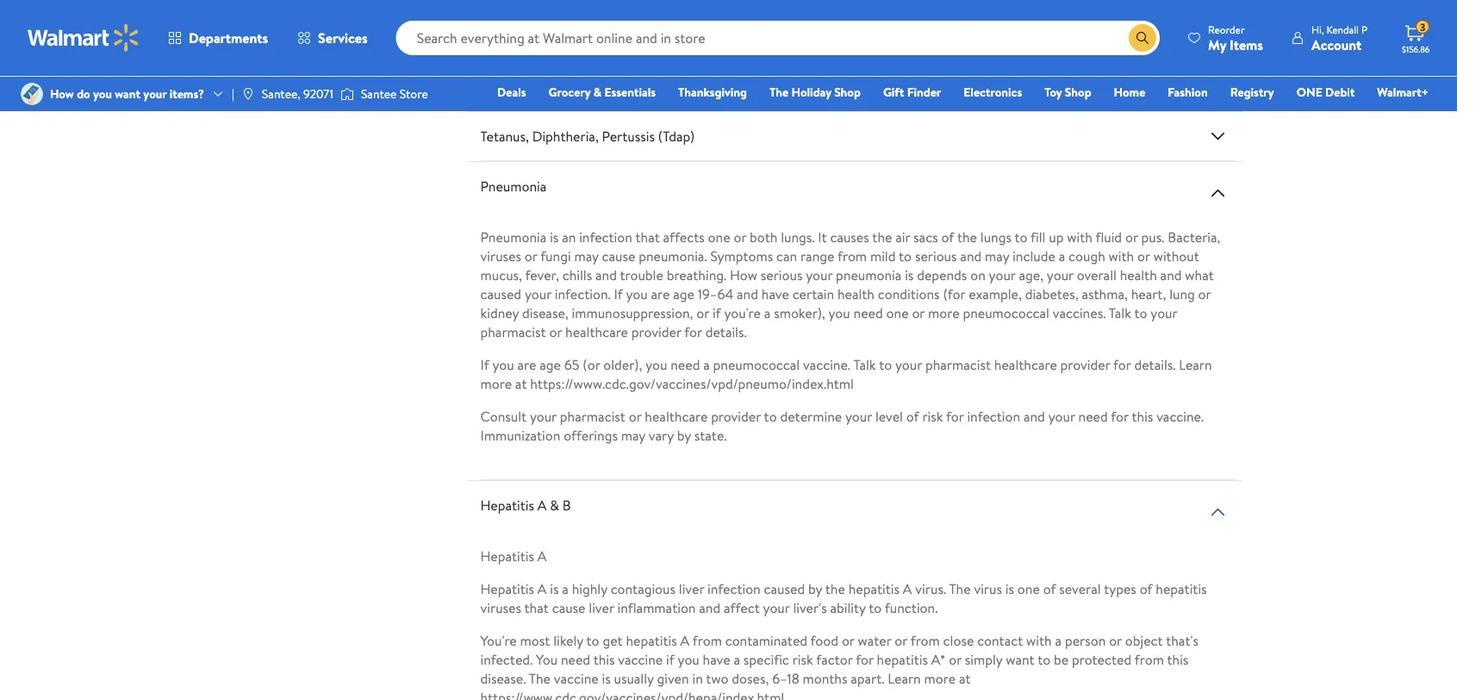 Task type: describe. For each thing, give the bounding box(es) containing it.
you down pneumonia.
[[626, 285, 648, 304]]

or down infection. at the left of page
[[550, 323, 562, 342]]

1 horizontal spatial vaccine
[[618, 650, 663, 669]]

(rsv)
[[643, 77, 678, 96]]

symptoms
[[711, 247, 773, 266]]

factor
[[817, 650, 853, 669]]

finder
[[908, 84, 942, 100]]

hepatitis up that's
[[1156, 579, 1207, 598]]

you right older),
[[646, 355, 668, 374]]

lungs
[[981, 228, 1012, 247]]

you inside "you're most likely to get hepatitis a from contaminated food or water or from close contact with a person or object that's infected. you need this vaccine if you have a specific risk factor for hepatitis a* or simply want to be protected from this disease. the vaccine is usually given in two doses, 6–18 months apart. learn more at https://www.cdc.gov/vaccines/vpd/hepa/index.html"
[[678, 650, 700, 669]]

include
[[1013, 247, 1056, 266]]

you
[[536, 650, 558, 669]]

for inside pneumonia is an infection that affects one or both lungs. it causes the air sacs of the lungs to fill up with fluid or pus. bacteria, viruses or fungi may cause pneumonia. symptoms can range from mild to serious and may include a cough with or without mucus, fever, chills and trouble breathing. how serious your pneumonia is depends on your age, your overall health and what caused your infection. if you are age 19–64 and have certain health conditions (for example, diabetes, asthma, heart, lung or kidney disease, immunosuppression, or if you're a smoker), you need one or more pneumococcal vaccines. talk to your pharmacist or healthcare provider for details.
[[685, 323, 702, 342]]

6–18
[[773, 669, 800, 688]]

at inside "you're most likely to get hepatitis a from contaminated food or water or from close contact with a person or object that's infected. you need this vaccine if you have a specific risk factor for hepatitis a* or simply want to be protected from this disease. the vaccine is usually given in two doses, 6–18 months apart. learn more at https://www.cdc.gov/vaccines/vpd/hepa/index.html"
[[959, 669, 971, 688]]

details. inside if you are age 65 (or older), you need a pneumococcal vaccine. talk to your pharmacist healthcare provider for details. learn more at https://www.cdc.gov/vaccines/vpd/pneumo/index.html
[[1135, 355, 1176, 374]]

items
[[1230, 35, 1264, 54]]

contaminated
[[726, 631, 808, 650]]

doses,
[[732, 669, 769, 688]]

santee,
[[262, 85, 301, 102]]

is inside "you're most likely to get hepatitis a from contaminated food or water or from close contact with a person or object that's infected. you need this vaccine if you have a specific risk factor for hepatitis a* or simply want to be protected from this disease. the vaccine is usually given in two doses, 6–18 months apart. learn more at https://www.cdc.gov/vaccines/vpd/hepa/index.html"
[[602, 669, 611, 688]]

age inside if you are age 65 (or older), you need a pneumococcal vaccine. talk to your pharmacist healthcare provider for details. learn more at https://www.cdc.gov/vaccines/vpd/pneumo/index.html
[[540, 355, 561, 374]]

the holiday shop
[[770, 84, 861, 100]]

debit
[[1326, 84, 1356, 100]]

air
[[896, 228, 911, 247]]

contact
[[978, 631, 1024, 650]]

1 horizontal spatial &
[[594, 84, 602, 100]]

are inside pneumonia is an infection that affects one or both lungs. it causes the air sacs of the lungs to fill up with fluid or pus. bacteria, viruses or fungi may cause pneumonia. symptoms can range from mild to serious and may include a cough with or without mucus, fever, chills and trouble breathing. how serious your pneumonia is depends on your age, your overall health and what caused your infection. if you are age 19–64 and have certain health conditions (for example, diabetes, asthma, heart, lung or kidney disease, immunosuppression, or if you're a smoker), you need one or more pneumococcal vaccines. talk to your pharmacist or healthcare provider for details.
[[651, 285, 670, 304]]

provider up walmart site-wide search field
[[711, 0, 761, 7]]

hepatitis for hepatitis a & b
[[481, 496, 534, 515]]

more inside pneumonia is an infection that affects one or both lungs. it causes the air sacs of the lungs to fill up with fluid or pus. bacteria, viruses or fungi may cause pneumonia. symptoms can range from mild to serious and may include a cough with or without mucus, fever, chills and trouble breathing. how serious your pneumonia is depends on your age, your overall health and what caused your infection. if you are age 19–64 and have certain health conditions (for example, diabetes, asthma, heart, lung or kidney disease, immunosuppression, or if you're a smoker), you need one or more pneumococcal vaccines. talk to your pharmacist or healthcare provider for details.
[[929, 304, 960, 323]]

pharmacist up the syncytial
[[560, 0, 626, 7]]

to down https://www.cdc.gov/vaccines/vpd/pneumo/index.html
[[764, 407, 777, 426]]

age,
[[1019, 266, 1044, 285]]

santee
[[361, 85, 397, 102]]

registry link
[[1223, 83, 1283, 101]]

object
[[1126, 631, 1163, 650]]

1 offerings from the top
[[564, 7, 618, 26]]

19–64
[[698, 285, 734, 304]]

to left get
[[587, 631, 600, 650]]

viruses inside pneumonia is an infection that affects one or both lungs. it causes the air sacs of the lungs to fill up with fluid or pus. bacteria, viruses or fungi may cause pneumonia. symptoms can range from mild to serious and may include a cough with or without mucus, fever, chills and trouble breathing. how serious your pneumonia is depends on your age, your overall health and what caused your infection. if you are age 19–64 and have certain health conditions (for example, diabetes, asthma, heart, lung or kidney disease, immunosuppression, or if you're a smoker), you need one or more pneumococcal vaccines. talk to your pharmacist or healthcare provider for details.
[[481, 247, 522, 266]]

0 horizontal spatial one
[[708, 228, 731, 247]]

vaccine. inside if you are age 65 (or older), you need a pneumococcal vaccine. talk to your pharmacist healthcare provider for details. learn more at https://www.cdc.gov/vaccines/vpd/pneumo/index.html
[[803, 355, 851, 374]]

1 vary from the top
[[649, 7, 674, 26]]

respiratory syncytial virus (rsv)
[[481, 77, 678, 96]]

electronics
[[964, 84, 1023, 100]]

or right lung
[[1199, 285, 1212, 304]]

example,
[[969, 285, 1022, 304]]

infection inside pneumonia is an infection that affects one or both lungs. it causes the air sacs of the lungs to fill up with fluid or pus. bacteria, viruses or fungi may cause pneumonia. symptoms can range from mild to serious and may include a cough with or without mucus, fever, chills and trouble breathing. how serious your pneumonia is depends on your age, your overall health and what caused your infection. if you are age 19–64 and have certain health conditions (for example, diabetes, asthma, heart, lung or kidney disease, immunosuppression, or if you're a smoker), you need one or more pneumococcal vaccines. talk to your pharmacist or healthcare provider for details.
[[579, 228, 633, 247]]

pneumonia
[[836, 266, 902, 285]]

b
[[563, 496, 571, 515]]

to left 'fill'
[[1015, 228, 1028, 247]]

search icon image
[[1136, 31, 1150, 45]]

0 horizontal spatial want
[[115, 85, 141, 102]]

pharmacist inside pneumonia is an infection that affects one or both lungs. it causes the air sacs of the lungs to fill up with fluid or pus. bacteria, viruses or fungi may cause pneumonia. symptoms can range from mild to serious and may include a cough with or without mucus, fever, chills and trouble breathing. how serious your pneumonia is depends on your age, your overall health and what caused your infection. if you are age 19–64 and have certain health conditions (for example, diabetes, asthma, heart, lung or kidney disease, immunosuppression, or if you're a smoker), you need one or more pneumococcal vaccines. talk to your pharmacist or healthcare provider for details.
[[481, 323, 546, 342]]

92071
[[304, 85, 334, 102]]

0 horizontal spatial serious
[[761, 266, 803, 285]]

if inside if you are age 65 (or older), you need a pneumococcal vaccine. talk to your pharmacist healthcare provider for details. learn more at https://www.cdc.gov/vaccines/vpd/pneumo/index.html
[[481, 355, 489, 374]]

1 horizontal spatial liver
[[679, 579, 705, 598]]

to left be on the right
[[1038, 650, 1051, 669]]

disease,
[[522, 304, 569, 323]]

heart,
[[1132, 285, 1167, 304]]

from up in
[[693, 631, 722, 650]]

or right food
[[842, 631, 855, 650]]

is right virus
[[1006, 579, 1015, 598]]

overall
[[1077, 266, 1117, 285]]

vaccines.
[[1053, 304, 1106, 323]]

function.
[[885, 598, 938, 617]]

toy shop link
[[1037, 83, 1100, 101]]

0 horizontal spatial liver
[[589, 598, 614, 617]]

trouble
[[620, 266, 664, 285]]

that inside pneumonia is an infection that affects one or both lungs. it causes the air sacs of the lungs to fill up with fluid or pus. bacteria, viruses or fungi may cause pneumonia. symptoms can range from mild to serious and may include a cough with or without mucus, fever, chills and trouble breathing. how serious your pneumonia is depends on your age, your overall health and what caused your infection. if you are age 19–64 and have certain health conditions (for example, diabetes, asthma, heart, lung or kidney disease, immunosuppression, or if you're a smoker), you need one or more pneumococcal vaccines. talk to your pharmacist or healthcare provider for details.
[[636, 228, 660, 247]]

from left close
[[911, 631, 940, 650]]

inflammation
[[618, 598, 696, 617]]

you right do on the left top
[[93, 85, 112, 102]]

older),
[[604, 355, 643, 374]]

given
[[657, 669, 689, 688]]

store
[[400, 85, 428, 102]]

diabetes,
[[1026, 285, 1079, 304]]

1 immunization from the top
[[481, 7, 561, 26]]

diphtheria,
[[533, 127, 599, 146]]

pneumonia is an infection that affects one or both lungs. it causes the air sacs of the lungs to fill up with fluid or pus. bacteria, viruses or fungi may cause pneumonia. symptoms can range from mild to serious and may include a cough with or without mucus, fever, chills and trouble breathing. how serious your pneumonia is depends on your age, your overall health and what caused your infection. if you are age 19–64 and have certain health conditions (for example, diabetes, asthma, heart, lung or kidney disease, immunosuppression, or if you're a smoker), you need one or more pneumococcal vaccines. talk to your pharmacist or healthcare provider for details.
[[481, 228, 1221, 342]]

a*
[[932, 650, 946, 669]]

may right fungi
[[575, 247, 599, 266]]

1 horizontal spatial with
[[1068, 228, 1093, 247]]

Search search field
[[396, 21, 1160, 55]]

a inside if you are age 65 (or older), you need a pneumococcal vaccine. talk to your pharmacist healthcare provider for details. learn more at https://www.cdc.gov/vaccines/vpd/pneumo/index.html
[[704, 355, 710, 374]]

talk inside if you are age 65 (or older), you need a pneumococcal vaccine. talk to your pharmacist healthcare provider for details. learn more at https://www.cdc.gov/vaccines/vpd/pneumo/index.html
[[854, 355, 876, 374]]

cause inside pneumonia is an infection that affects one or both lungs. it causes the air sacs of the lungs to fill up with fluid or pus. bacteria, viruses or fungi may cause pneumonia. symptoms can range from mild to serious and may include a cough with or without mucus, fever, chills and trouble breathing. how serious your pneumonia is depends on your age, your overall health and what caused your infection. if you are age 19–64 and have certain health conditions (for example, diabetes, asthma, heart, lung or kidney disease, immunosuppression, or if you're a smoker), you need one or more pneumococcal vaccines. talk to your pharmacist or healthcare provider for details.
[[602, 247, 636, 266]]

toy shop
[[1045, 84, 1092, 100]]

tetanus, diphtheria, pertussis (tdap) image
[[1208, 126, 1229, 147]]

how inside pneumonia is an infection that affects one or both lungs. it causes the air sacs of the lungs to fill up with fluid or pus. bacteria, viruses or fungi may cause pneumonia. symptoms can range from mild to serious and may include a cough with or without mucus, fever, chills and trouble breathing. how serious your pneumonia is depends on your age, your overall health and what caused your infection. if you are age 19–64 and have certain health conditions (for example, diabetes, asthma, heart, lung or kidney disease, immunosuppression, or if you're a smoker), you need one or more pneumococcal vaccines. talk to your pharmacist or healthcare provider for details.
[[730, 266, 758, 285]]

reorder my items
[[1209, 22, 1264, 54]]

for inside "you're most likely to get hepatitis a from contaminated food or water or from close contact with a person or object that's infected. you need this vaccine if you have a specific risk factor for hepatitis a* or simply want to be protected from this disease. the vaccine is usually given in two doses, 6–18 months apart. learn more at https://www.cdc.gov/vaccines/vpd/hepa/index.html"
[[856, 650, 874, 669]]

gift
[[884, 84, 905, 100]]

may down older),
[[621, 426, 646, 445]]

2 horizontal spatial the
[[958, 228, 978, 247]]

fashion
[[1168, 84, 1208, 100]]

pneumonia for pneumonia is an infection that affects one or both lungs. it causes the air sacs of the lungs to fill up with fluid or pus. bacteria, viruses or fungi may cause pneumonia. symptoms can range from mild to serious and may include a cough with or without mucus, fever, chills and trouble breathing. how serious your pneumonia is depends on your age, your overall health and what caused your infection. if you are age 19–64 and have certain health conditions (for example, diabetes, asthma, heart, lung or kidney disease, immunosuppression, or if you're a smoker), you need one or more pneumococcal vaccines. talk to your pharmacist or healthcare provider for details.
[[481, 228, 547, 247]]

1 consult your pharmacist or healthcare provider to determine your level of risk for infection and your need for this vaccine. immunization offerings may vary by state. from the top
[[481, 0, 1205, 26]]

healthcare inside if you are age 65 (or older), you need a pneumococcal vaccine. talk to your pharmacist healthcare provider for details. learn more at https://www.cdc.gov/vaccines/vpd/pneumo/index.html
[[995, 355, 1058, 374]]

may left include
[[985, 247, 1010, 266]]

need inside pneumonia is an infection that affects one or both lungs. it causes the air sacs of the lungs to fill up with fluid or pus. bacteria, viruses or fungi may cause pneumonia. symptoms can range from mild to serious and may include a cough with or without mucus, fever, chills and trouble breathing. how serious your pneumonia is depends on your age, your overall health and what caused your infection. if you are age 19–64 and have certain health conditions (for example, diabetes, asthma, heart, lung or kidney disease, immunosuppression, or if you're a smoker), you need one or more pneumococcal vaccines. talk to your pharmacist or healthcare provider for details.
[[854, 304, 883, 323]]

1 horizontal spatial serious
[[915, 247, 957, 266]]

you're most likely to get hepatitis a from contaminated food or water or from close contact with a person or object that's infected. you need this vaccine if you have a specific risk factor for hepatitis a* or simply want to be protected from this disease. the vaccine is usually given in two doses, 6–18 months apart. learn more at https://www.cdc.gov/vaccines/vpd/hepa/index.html
[[481, 631, 1199, 700]]

walmart+ link
[[1370, 83, 1437, 101]]

to right mild
[[899, 247, 912, 266]]

respiratory
[[481, 77, 549, 96]]

more inside if you are age 65 (or older), you need a pneumococcal vaccine. talk to your pharmacist healthcare provider for details. learn more at https://www.cdc.gov/vaccines/vpd/pneumo/index.html
[[481, 374, 512, 393]]

hepatitis a is a highly contagious liver infection caused by the hepatitis a virus. the virus is one of several types of hepatitis viruses that cause liver inflammation and affect your liver's ability to function.
[[481, 579, 1207, 617]]

have inside "you're most likely to get hepatitis a from contaminated food or water or from close contact with a person or object that's infected. you need this vaccine if you have a specific risk factor for hepatitis a* or simply want to be protected from this disease. the vaccine is usually given in two doses, 6–18 months apart. learn more at https://www.cdc.gov/vaccines/vpd/hepa/index.html"
[[703, 650, 731, 669]]

grocery
[[549, 84, 591, 100]]

healthcare down https://www.cdc.gov/vaccines/vpd/pneumo/index.html
[[645, 407, 708, 426]]

one inside hepatitis a is a highly contagious liver infection caused by the hepatitis a virus. the virus is one of several types of hepatitis viruses that cause liver inflammation and affect your liver's ability to function.
[[1018, 579, 1040, 598]]

bacteria,
[[1168, 228, 1221, 247]]

or up virus
[[629, 0, 642, 7]]

Walmart Site-Wide search field
[[396, 21, 1160, 55]]

one debit link
[[1289, 83, 1363, 101]]

2 vertical spatial vaccine.
[[1157, 407, 1205, 426]]

fever,
[[525, 266, 559, 285]]

cough
[[1069, 247, 1106, 266]]

or left without
[[1138, 247, 1151, 266]]

pharmacist down (or
[[560, 407, 626, 426]]

0 vertical spatial by
[[677, 7, 691, 26]]

1 determine from the top
[[781, 0, 842, 7]]

deals link
[[490, 83, 534, 101]]

breathing.
[[667, 266, 727, 285]]

1 vertical spatial by
[[677, 426, 691, 445]]

2 horizontal spatial with
[[1109, 247, 1135, 266]]

a left virus.
[[903, 579, 913, 598]]

the inside hepatitis a is a highly contagious liver infection caused by the hepatitis a virus. the virus is one of several types of hepatitis viruses that cause liver inflammation and affect your liver's ability to function.
[[950, 579, 971, 598]]

infection.
[[555, 285, 611, 304]]

is left highly
[[550, 579, 559, 598]]

or left pus.
[[1126, 228, 1139, 247]]

2 shop from the left
[[1065, 84, 1092, 100]]

without
[[1154, 247, 1200, 266]]

are inside if you are age 65 (or older), you need a pneumococcal vaccine. talk to your pharmacist healthcare provider for details. learn more at https://www.cdc.gov/vaccines/vpd/pneumo/index.html
[[518, 355, 537, 374]]

by inside hepatitis a is a highly contagious liver infection caused by the hepatitis a virus. the virus is one of several types of hepatitis viruses that cause liver inflammation and affect your liver's ability to function.
[[809, 579, 823, 598]]

provider inside if you are age 65 (or older), you need a pneumococcal vaccine. talk to your pharmacist healthcare provider for details. learn more at https://www.cdc.gov/vaccines/vpd/pneumo/index.html
[[1061, 355, 1111, 374]]

kidney
[[481, 304, 519, 323]]

need inside "you're most likely to get hepatitis a from contaminated food or water or from close contact with a person or object that's infected. you need this vaccine if you have a specific risk factor for hepatitis a* or simply want to be protected from this disease. the vaccine is usually given in two doses, 6–18 months apart. learn more at https://www.cdc.gov/vaccines/vpd/hepa/index.html"
[[561, 650, 591, 669]]

likely
[[554, 631, 584, 650]]

a left person
[[1056, 631, 1062, 650]]

mucus,
[[481, 266, 522, 285]]

get
[[603, 631, 623, 650]]

thanksgiving link
[[671, 83, 755, 101]]

home link
[[1107, 83, 1154, 101]]

from left that's
[[1135, 650, 1165, 669]]

a inside hepatitis a is a highly contagious liver infection caused by the hepatitis a virus. the virus is one of several types of hepatitis viruses that cause liver inflammation and affect your liver's ability to function.
[[562, 579, 569, 598]]

your inside if you are age 65 (or older), you need a pneumococcal vaccine. talk to your pharmacist healthcare provider for details. learn more at https://www.cdc.gov/vaccines/vpd/pneumo/index.html
[[896, 355, 922, 374]]

2 level from the top
[[876, 407, 903, 426]]

hepatitis left a* at the right bottom of the page
[[877, 650, 928, 669]]

account
[[1312, 35, 1362, 54]]

a right you're
[[764, 304, 771, 323]]

one debit
[[1297, 84, 1356, 100]]

two
[[706, 669, 729, 688]]

you down 'kidney'
[[493, 355, 514, 374]]

affects
[[663, 228, 705, 247]]

gift finder link
[[876, 83, 949, 101]]

(or
[[583, 355, 600, 374]]

grocery & essentials
[[549, 84, 656, 100]]

and inside hepatitis a is a highly contagious liver infection caused by the hepatitis a virus. the virus is one of several types of hepatitis viruses that cause liver inflammation and affect your liver's ability to function.
[[699, 598, 721, 617]]

hepatitis up the water
[[849, 579, 900, 598]]

2 consult from the top
[[481, 407, 527, 426]]

with inside "you're most likely to get hepatitis a from contaminated food or water or from close contact with a person or object that's infected. you need this vaccine if you have a specific risk factor for hepatitis a* or simply want to be protected from this disease. the vaccine is usually given in two doses, 6–18 months apart. learn more at https://www.cdc.gov/vaccines/vpd/hepa/index.html"
[[1027, 631, 1052, 650]]

is right mild
[[905, 266, 914, 285]]

have inside pneumonia is an infection that affects one or both lungs. it causes the air sacs of the lungs to fill up with fluid or pus. bacteria, viruses or fungi may cause pneumonia. symptoms can range from mild to serious and may include a cough with or without mucus, fever, chills and trouble breathing. how serious your pneumonia is depends on your age, your overall health and what caused your infection. if you are age 19–64 and have certain health conditions (for example, diabetes, asthma, heart, lung or kidney disease, immunosuppression, or if you're a smoker), you need one or more pneumococcal vaccines. talk to your pharmacist or healthcare provider for details.
[[762, 285, 790, 304]]

departments button
[[153, 17, 283, 59]]

or down older),
[[629, 407, 642, 426]]

2 consult your pharmacist or healthcare provider to determine your level of risk for infection and your need for this vaccine. immunization offerings may vary by state. from the top
[[481, 407, 1205, 445]]

at inside if you are age 65 (or older), you need a pneumococcal vaccine. talk to your pharmacist healthcare provider for details. learn more at https://www.cdc.gov/vaccines/vpd/pneumo/index.html
[[515, 374, 527, 393]]

that's
[[1167, 631, 1199, 650]]

1 vertical spatial &
[[550, 496, 559, 515]]

2 state. from the top
[[695, 426, 727, 445]]

if inside "you're most likely to get hepatitis a from contaminated food or water or from close contact with a person or object that's infected. you need this vaccine if you have a specific risk factor for hepatitis a* or simply want to be protected from this disease. the vaccine is usually given in two doses, 6–18 months apart. learn more at https://www.cdc.gov/vaccines/vpd/hepa/index.html"
[[666, 650, 675, 669]]

thanksgiving
[[678, 84, 747, 100]]

for inside if you are age 65 (or older), you need a pneumococcal vaccine. talk to your pharmacist healthcare provider for details. learn more at https://www.cdc.gov/vaccines/vpd/pneumo/index.html
[[1114, 355, 1132, 374]]

virus
[[975, 579, 1003, 598]]

person
[[1065, 631, 1106, 650]]

details. inside pneumonia is an infection that affects one or both lungs. it causes the air sacs of the lungs to fill up with fluid or pus. bacteria, viruses or fungi may cause pneumonia. symptoms can range from mild to serious and may include a cough with or without mucus, fever, chills and trouble breathing. how serious your pneumonia is depends on your age, your overall health and what caused your infection. if you are age 19–64 and have certain health conditions (for example, diabetes, asthma, heart, lung or kidney disease, immunosuppression, or if you're a smoker), you need one or more pneumococcal vaccines. talk to your pharmacist or healthcare provider for details.
[[706, 323, 747, 342]]

fungi
[[541, 247, 571, 266]]

a left cough
[[1059, 247, 1066, 266]]

departments
[[189, 28, 268, 47]]

most
[[520, 631, 550, 650]]

1 horizontal spatial one
[[887, 304, 909, 323]]

to right asthma,
[[1135, 304, 1148, 323]]

syncytial
[[553, 77, 606, 96]]

or left both
[[734, 228, 747, 247]]



Task type: locate. For each thing, give the bounding box(es) containing it.
learn inside if you are age 65 (or older), you need a pneumococcal vaccine. talk to your pharmacist healthcare provider for details. learn more at https://www.cdc.gov/vaccines/vpd/pneumo/index.html
[[1180, 355, 1213, 374]]

provider inside pneumonia is an infection that affects one or both lungs. it causes the air sacs of the lungs to fill up with fluid or pus. bacteria, viruses or fungi may cause pneumonia. symptoms can range from mild to serious and may include a cough with or without mucus, fever, chills and trouble breathing. how serious your pneumonia is depends on your age, your overall health and what caused your infection. if you are age 19–64 and have certain health conditions (for example, diabetes, asthma, heart, lung or kidney disease, immunosuppression, or if you're a smoker), you need one or more pneumococcal vaccines. talk to your pharmacist or healthcare provider for details.
[[632, 323, 682, 342]]

learn
[[1180, 355, 1213, 374], [888, 669, 921, 688]]

you right smoker),
[[829, 304, 851, 323]]

determine down if you are age 65 (or older), you need a pneumococcal vaccine. talk to your pharmacist healthcare provider for details. learn more at https://www.cdc.gov/vaccines/vpd/pneumo/index.html
[[781, 407, 842, 426]]

pneumonia for pneumonia
[[481, 177, 547, 196]]

the inside "you're most likely to get hepatitis a from contaminated food or water or from close contact with a person or object that's infected. you need this vaccine if you have a specific risk factor for hepatitis a* or simply want to be protected from this disease. the vaccine is usually given in two doses, 6–18 months apart. learn more at https://www.cdc.gov/vaccines/vpd/hepa/index.html"
[[529, 669, 551, 688]]

risk inside "you're most likely to get hepatitis a from contaminated food or water or from close contact with a person or object that's infected. you need this vaccine if you have a specific risk factor for hepatitis a* or simply want to be protected from this disease. the vaccine is usually given in two doses, 6–18 months apart. learn more at https://www.cdc.gov/vaccines/vpd/hepa/index.html"
[[793, 650, 814, 669]]

the right disease.
[[529, 669, 551, 688]]

learn inside "you're most likely to get hepatitis a from contaminated food or water or from close contact with a person or object that's infected. you need this vaccine if you have a specific risk factor for hepatitis a* or simply want to be protected from this disease. the vaccine is usually given in two doses, 6–18 months apart. learn more at https://www.cdc.gov/vaccines/vpd/hepa/index.html"
[[888, 669, 921, 688]]

2 vertical spatial hepatitis
[[481, 579, 534, 598]]

you're
[[725, 304, 761, 323]]

details. down 'heart,'
[[1135, 355, 1176, 374]]

provider down vaccines.
[[1061, 355, 1111, 374]]

if you are age 65 (or older), you need a pneumococcal vaccine. talk to your pharmacist healthcare provider for details. learn more at https://www.cdc.gov/vaccines/vpd/pneumo/index.html
[[481, 355, 1213, 393]]

1 vertical spatial state.
[[695, 426, 727, 445]]

learn right apart.
[[888, 669, 921, 688]]

0 horizontal spatial the
[[529, 669, 551, 688]]

a down 'hepatitis a'
[[538, 579, 547, 598]]

details. down 19–64
[[706, 323, 747, 342]]

determine
[[781, 0, 842, 7], [781, 407, 842, 426]]

1 horizontal spatial are
[[651, 285, 670, 304]]

1 horizontal spatial caused
[[764, 579, 805, 598]]

viruses up you're
[[481, 598, 522, 617]]

to inside if you are age 65 (or older), you need a pneumococcal vaccine. talk to your pharmacist healthcare provider for details. learn more at https://www.cdc.gov/vaccines/vpd/pneumo/index.html
[[879, 355, 892, 374]]

0 horizontal spatial details.
[[706, 323, 747, 342]]

0 horizontal spatial if
[[481, 355, 489, 374]]

 image
[[21, 83, 43, 105]]

one down pneumonia
[[887, 304, 909, 323]]

1 vertical spatial hepatitis
[[481, 547, 534, 566]]

a right two
[[734, 650, 741, 669]]

be
[[1054, 650, 1069, 669]]

that up most
[[525, 598, 549, 617]]

a inside "you're most likely to get hepatitis a from contaminated food or water or from close contact with a person or object that's infected. you need this vaccine if you have a specific risk factor for hepatitis a* or simply want to be protected from this disease. the vaccine is usually given in two doses, 6–18 months apart. learn more at https://www.cdc.gov/vaccines/vpd/hepa/index.html"
[[681, 631, 690, 650]]

smoker),
[[774, 304, 826, 323]]

age left the 65
[[540, 355, 561, 374]]

pharmacist down the mucus,
[[481, 323, 546, 342]]

1 vertical spatial risk
[[923, 407, 944, 426]]

1 horizontal spatial age
[[674, 285, 695, 304]]

at left the 65
[[515, 374, 527, 393]]

0 vertical spatial at
[[515, 374, 527, 393]]

that left the affects
[[636, 228, 660, 247]]

1 shop from the left
[[835, 84, 861, 100]]

0 vertical spatial if
[[713, 304, 721, 323]]

0 vertical spatial offerings
[[564, 7, 618, 26]]

3 hepatitis from the top
[[481, 579, 534, 598]]

with right 'up'
[[1068, 228, 1093, 247]]

both
[[750, 228, 778, 247]]

hepatitis for hepatitis a
[[481, 547, 534, 566]]

or right a* at the right bottom of the page
[[949, 650, 962, 669]]

caused inside hepatitis a is a highly contagious liver infection caused by the hepatitis a virus. the virus is one of several types of hepatitis viruses that cause liver inflammation and affect your liver's ability to function.
[[764, 579, 805, 598]]

or left fungi
[[525, 247, 538, 266]]

on
[[971, 266, 986, 285]]

need
[[1079, 0, 1108, 7], [854, 304, 883, 323], [671, 355, 700, 374], [1079, 407, 1108, 426], [561, 650, 591, 669]]

the left lungs
[[958, 228, 978, 247]]

a for hepatitis a
[[538, 547, 547, 566]]

0 vertical spatial talk
[[1109, 304, 1132, 323]]

https://www.cdc.gov/vaccines/vpd/hepa/index.html
[[481, 688, 785, 700]]

pharmacist down (for
[[926, 355, 991, 374]]

services
[[318, 28, 368, 47]]

0 vertical spatial how
[[50, 85, 74, 102]]

serious
[[915, 247, 957, 266], [761, 266, 803, 285]]

a down 19–64
[[704, 355, 710, 374]]

2 immunization from the top
[[481, 426, 561, 445]]

viruses inside hepatitis a is a highly contagious liver infection caused by the hepatitis a virus. the virus is one of several types of hepatitis viruses that cause liver inflammation and affect your liver's ability to function.
[[481, 598, 522, 617]]

2 horizontal spatial one
[[1018, 579, 1040, 598]]

causes
[[831, 228, 870, 247]]

your
[[530, 0, 557, 7], [846, 0, 872, 7], [1049, 0, 1076, 7], [143, 85, 167, 102], [806, 266, 833, 285], [989, 266, 1016, 285], [1047, 266, 1074, 285], [525, 285, 552, 304], [1151, 304, 1178, 323], [896, 355, 922, 374], [530, 407, 557, 426], [846, 407, 872, 426], [1049, 407, 1076, 426], [763, 598, 790, 617]]

state. up thanksgiving
[[695, 7, 727, 26]]

how do you want your items?
[[50, 85, 204, 102]]

more down 'kidney'
[[481, 374, 512, 393]]

by
[[677, 7, 691, 26], [677, 426, 691, 445], [809, 579, 823, 598]]

&
[[594, 84, 602, 100], [550, 496, 559, 515]]

1 vertical spatial consult
[[481, 407, 527, 426]]

or down breathing.
[[697, 304, 710, 323]]

3
[[1421, 20, 1426, 34]]

1 viruses from the top
[[481, 247, 522, 266]]

1 vertical spatial if
[[666, 650, 675, 669]]

cause inside hepatitis a is a highly contagious liver infection caused by the hepatitis a virus. the virus is one of several types of hepatitis viruses that cause liver inflammation and affect your liver's ability to function.
[[552, 598, 586, 617]]

vary up (rsv)
[[649, 7, 674, 26]]

age
[[674, 285, 695, 304], [540, 355, 561, 374]]

0 vertical spatial the
[[770, 84, 789, 100]]

2 determine from the top
[[781, 407, 842, 426]]

with left be on the right
[[1027, 631, 1052, 650]]

2 horizontal spatial the
[[950, 579, 971, 598]]

is left usually
[[602, 669, 611, 688]]

grocery & essentials link
[[541, 83, 664, 101]]

 image
[[340, 85, 354, 103], [241, 87, 255, 101]]

talk inside pneumonia is an infection that affects one or both lungs. it causes the air sacs of the lungs to fill up with fluid or pus. bacteria, viruses or fungi may cause pneumonia. symptoms can range from mild to serious and may include a cough with or without mucus, fever, chills and trouble breathing. how serious your pneumonia is depends on your age, your overall health and what caused your infection. if you are age 19–64 and have certain health conditions (for example, diabetes, asthma, heart, lung or kidney disease, immunosuppression, or if you're a smoker), you need one or more pneumococcal vaccines. talk to your pharmacist or healthcare provider for details.
[[1109, 304, 1132, 323]]

1 vertical spatial more
[[481, 374, 512, 393]]

is left the an
[[550, 228, 559, 247]]

hepatitis
[[849, 579, 900, 598], [1156, 579, 1207, 598], [626, 631, 677, 650], [877, 650, 928, 669]]

or right the water
[[895, 631, 908, 650]]

asthma,
[[1082, 285, 1128, 304]]

1 vertical spatial pneumonia
[[481, 228, 547, 247]]

1 vertical spatial how
[[730, 266, 758, 285]]

1 vertical spatial talk
[[854, 355, 876, 374]]

fashion link
[[1161, 83, 1216, 101]]

1 vertical spatial offerings
[[564, 426, 618, 445]]

sacs
[[914, 228, 939, 247]]

or left object
[[1110, 631, 1122, 650]]

serious down lungs.
[[761, 266, 803, 285]]

vaccine.
[[1157, 0, 1205, 7], [803, 355, 851, 374], [1157, 407, 1205, 426]]

1 vertical spatial that
[[525, 598, 549, 617]]

of inside pneumonia is an infection that affects one or both lungs. it causes the air sacs of the lungs to fill up with fluid or pus. bacteria, viruses or fungi may cause pneumonia. symptoms can range from mild to serious and may include a cough with or without mucus, fever, chills and trouble breathing. how serious your pneumonia is depends on your age, your overall health and what caused your infection. if you are age 19–64 and have certain health conditions (for example, diabetes, asthma, heart, lung or kidney disease, immunosuppression, or if you're a smoker), you need one or more pneumococcal vaccines. talk to your pharmacist or healthcare provider for details.
[[942, 228, 955, 247]]

may
[[621, 7, 646, 26], [575, 247, 599, 266], [985, 247, 1010, 266], [621, 426, 646, 445]]

0 vertical spatial immunization
[[481, 7, 561, 26]]

1 horizontal spatial cause
[[602, 247, 636, 266]]

walmart image
[[28, 24, 140, 52]]

you left two
[[678, 650, 700, 669]]

0 vertical spatial details.
[[706, 323, 747, 342]]

details.
[[706, 323, 747, 342], [1135, 355, 1176, 374]]

0 horizontal spatial at
[[515, 374, 527, 393]]

0 horizontal spatial learn
[[888, 669, 921, 688]]

 image right 92071
[[340, 85, 354, 103]]

2 viruses from the top
[[481, 598, 522, 617]]

0 vertical spatial consult your pharmacist or healthcare provider to determine your level of risk for infection and your need for this vaccine. immunization offerings may vary by state.
[[481, 0, 1205, 26]]

holiday
[[792, 84, 832, 100]]

to inside hepatitis a is a highly contagious liver infection caused by the hepatitis a virus. the virus is one of several types of hepatitis viruses that cause liver inflammation and affect your liver's ability to function.
[[869, 598, 882, 617]]

kendall
[[1327, 22, 1360, 37]]

1 vertical spatial pneumococcal
[[713, 355, 800, 374]]

do
[[77, 85, 90, 102]]

a for hepatitis a is a highly contagious liver infection caused by the hepatitis a virus. the virus is one of several types of hepatitis viruses that cause liver inflammation and affect your liver's ability to function.
[[538, 579, 547, 598]]

2 vertical spatial the
[[529, 669, 551, 688]]

fluid
[[1096, 228, 1123, 247]]

gift finder
[[884, 84, 942, 100]]

& left virus
[[594, 84, 602, 100]]

offerings down (or
[[564, 426, 618, 445]]

age left 19–64
[[674, 285, 695, 304]]

1 horizontal spatial if
[[614, 285, 623, 304]]

1 horizontal spatial the
[[873, 228, 893, 247]]

vaccine up the https://www.cdc.gov/vaccines/vpd/hepa/index.html
[[618, 650, 663, 669]]

mild
[[871, 247, 896, 266]]

1 horizontal spatial want
[[1006, 650, 1035, 669]]

or left (for
[[912, 304, 925, 323]]

shop
[[835, 84, 861, 100], [1065, 84, 1092, 100]]

2 hepatitis from the top
[[481, 547, 534, 566]]

this
[[1132, 0, 1154, 7], [1132, 407, 1154, 426], [594, 650, 615, 669], [1168, 650, 1189, 669]]

if inside pneumonia is an infection that affects one or both lungs. it causes the air sacs of the lungs to fill up with fluid or pus. bacteria, viruses or fungi may cause pneumonia. symptoms can range from mild to serious and may include a cough with or without mucus, fever, chills and trouble breathing. how serious your pneumonia is depends on your age, your overall health and what caused your infection. if you are age 19–64 and have certain health conditions (for example, diabetes, asthma, heart, lung or kidney disease, immunosuppression, or if you're a smoker), you need one or more pneumococcal vaccines. talk to your pharmacist or healthcare provider for details.
[[713, 304, 721, 323]]

hepatitis for hepatitis a is a highly contagious liver infection caused by the hepatitis a virus. the virus is one of several types of hepatitis viruses that cause liver inflammation and affect your liver's ability to function.
[[481, 579, 534, 598]]

healthcare down vaccines.
[[995, 355, 1058, 374]]

hepatitis up 'hepatitis a'
[[481, 496, 534, 515]]

0 horizontal spatial how
[[50, 85, 74, 102]]

at right a* at the right bottom of the page
[[959, 669, 971, 688]]

1 state. from the top
[[695, 7, 727, 26]]

caused right affect
[[764, 579, 805, 598]]

virus
[[609, 77, 640, 96]]

1 vertical spatial consult your pharmacist or healthcare provider to determine your level of risk for infection and your need for this vaccine. immunization offerings may vary by state.
[[481, 407, 1205, 445]]

pneumococcal inside if you are age 65 (or older), you need a pneumococcal vaccine. talk to your pharmacist healthcare provider for details. learn more at https://www.cdc.gov/vaccines/vpd/pneumo/index.html
[[713, 355, 800, 374]]

0 vertical spatial state.
[[695, 7, 727, 26]]

of
[[907, 0, 919, 7], [942, 228, 955, 247], [907, 407, 919, 426], [1044, 579, 1056, 598], [1140, 579, 1153, 598]]

 image for santee, 92071
[[241, 87, 255, 101]]

immunization up respiratory
[[481, 7, 561, 26]]

1 vertical spatial learn
[[888, 669, 921, 688]]

reorder
[[1209, 22, 1245, 37]]

p
[[1362, 22, 1368, 37]]

& left the b
[[550, 496, 559, 515]]

have left doses,
[[703, 650, 731, 669]]

1 vertical spatial if
[[481, 355, 489, 374]]

pneumonia image
[[1208, 183, 1229, 204]]

0 vertical spatial viruses
[[481, 247, 522, 266]]

health right certain
[[838, 285, 875, 304]]

0 horizontal spatial are
[[518, 355, 537, 374]]

hepatitis a & b image
[[1208, 502, 1229, 523]]

up
[[1049, 228, 1064, 247]]

highly
[[572, 579, 608, 598]]

0 vertical spatial one
[[708, 228, 731, 247]]

0 horizontal spatial that
[[525, 598, 549, 617]]

more down depends
[[929, 304, 960, 323]]

1 vertical spatial want
[[1006, 650, 1035, 669]]

1 vertical spatial have
[[703, 650, 731, 669]]

0 vertical spatial risk
[[923, 0, 944, 7]]

1 horizontal spatial that
[[636, 228, 660, 247]]

1 vertical spatial vaccine.
[[803, 355, 851, 374]]

0 vertical spatial &
[[594, 84, 602, 100]]

0 horizontal spatial the
[[826, 579, 846, 598]]

a up given
[[681, 631, 690, 650]]

a for hepatitis a & b
[[538, 496, 547, 515]]

0 horizontal spatial pneumococcal
[[713, 355, 800, 374]]

the left 'air'
[[873, 228, 893, 247]]

0 vertical spatial want
[[115, 85, 141, 102]]

need inside if you are age 65 (or older), you need a pneumococcal vaccine. talk to your pharmacist healthcare provider for details. learn more at https://www.cdc.gov/vaccines/vpd/pneumo/index.html
[[671, 355, 700, 374]]

consult your pharmacist or healthcare provider to determine your level of risk for infection and your need for this vaccine. immunization offerings may vary by state.
[[481, 0, 1205, 26], [481, 407, 1205, 445]]

serious right 'air'
[[915, 247, 957, 266]]

0 vertical spatial level
[[876, 0, 903, 7]]

1 vertical spatial the
[[950, 579, 971, 598]]

if
[[614, 285, 623, 304], [481, 355, 489, 374]]

if inside pneumonia is an infection that affects one or both lungs. it causes the air sacs of the lungs to fill up with fluid or pus. bacteria, viruses or fungi may cause pneumonia. symptoms can range from mild to serious and may include a cough with or without mucus, fever, chills and trouble breathing. how serious your pneumonia is depends on your age, your overall health and what caused your infection. if you are age 19–64 and have certain health conditions (for example, diabetes, asthma, heart, lung or kidney disease, immunosuppression, or if you're a smoker), you need one or more pneumococcal vaccines. talk to your pharmacist or healthcare provider for details.
[[614, 285, 623, 304]]

(tdap)
[[658, 127, 695, 146]]

cause
[[602, 247, 636, 266], [552, 598, 586, 617]]

1 vertical spatial at
[[959, 669, 971, 688]]

0 vertical spatial pneumococcal
[[963, 304, 1050, 323]]

0 vertical spatial vaccine.
[[1157, 0, 1205, 7]]

in
[[693, 669, 703, 688]]

one
[[708, 228, 731, 247], [887, 304, 909, 323], [1018, 579, 1040, 598]]

health down pus.
[[1120, 266, 1158, 285]]

are down pneumonia.
[[651, 285, 670, 304]]

0 vertical spatial more
[[929, 304, 960, 323]]

if left you're
[[713, 304, 721, 323]]

by left ability
[[809, 579, 823, 598]]

provider up older),
[[632, 323, 682, 342]]

by down https://www.cdc.gov/vaccines/vpd/pneumo/index.html
[[677, 426, 691, 445]]

if
[[713, 304, 721, 323], [666, 650, 675, 669]]

how left do on the left top
[[50, 85, 74, 102]]

2 offerings from the top
[[564, 426, 618, 445]]

a down hepatitis a & b
[[538, 547, 547, 566]]

chills
[[563, 266, 592, 285]]

lung
[[1170, 285, 1196, 304]]

1 horizontal spatial have
[[762, 285, 790, 304]]

to down 'conditions'
[[879, 355, 892, 374]]

that inside hepatitis a is a highly contagious liver infection caused by the hepatitis a virus. the virus is one of several types of hepatitis viruses that cause liver inflammation and affect your liver's ability to function.
[[525, 598, 549, 617]]

disease.
[[481, 669, 526, 688]]

infection
[[968, 0, 1021, 7], [579, 228, 633, 247], [968, 407, 1021, 426], [708, 579, 761, 598]]

healthcare up (rsv)
[[645, 0, 708, 7]]

1 vertical spatial immunization
[[481, 426, 561, 445]]

0 horizontal spatial health
[[838, 285, 875, 304]]

0 horizontal spatial &
[[550, 496, 559, 515]]

talk down pneumonia is an infection that affects one or both lungs. it causes the air sacs of the lungs to fill up with fluid or pus. bacteria, viruses or fungi may cause pneumonia. symptoms can range from mild to serious and may include a cough with or without mucus, fever, chills and trouble breathing. how serious your pneumonia is depends on your age, your overall health and what caused your infection. if you are age 19–64 and have certain health conditions (for example, diabetes, asthma, heart, lung or kidney disease, immunosuppression, or if you're a smoker), you need one or more pneumococcal vaccines. talk to your pharmacist or healthcare provider for details. in the top of the page
[[854, 355, 876, 374]]

hepatitis down 'hepatitis a'
[[481, 579, 534, 598]]

0 horizontal spatial talk
[[854, 355, 876, 374]]

caused inside pneumonia is an infection that affects one or both lungs. it causes the air sacs of the lungs to fill up with fluid or pus. bacteria, viruses or fungi may cause pneumonia. symptoms can range from mild to serious and may include a cough with or without mucus, fever, chills and trouble breathing. how serious your pneumonia is depends on your age, your overall health and what caused your infection. if you are age 19–64 and have certain health conditions (for example, diabetes, asthma, heart, lung or kidney disease, immunosuppression, or if you're a smoker), you need one or more pneumococcal vaccines. talk to your pharmacist or healthcare provider for details.
[[481, 285, 522, 304]]

your inside hepatitis a is a highly contagious liver infection caused by the hepatitis a virus. the virus is one of several types of hepatitis viruses that cause liver inflammation and affect your liver's ability to function.
[[763, 598, 790, 617]]

provider down https://www.cdc.gov/vaccines/vpd/pneumo/index.html
[[711, 407, 761, 426]]

services button
[[283, 17, 382, 59]]

1 level from the top
[[876, 0, 903, 7]]

toy
[[1045, 84, 1063, 100]]

what
[[1186, 266, 1215, 285]]

cause up likely
[[552, 598, 586, 617]]

1 hepatitis from the top
[[481, 496, 534, 515]]

a left highly
[[562, 579, 569, 598]]

can
[[777, 247, 798, 266]]

1 horizontal spatial details.
[[1135, 355, 1176, 374]]

0 horizontal spatial with
[[1027, 631, 1052, 650]]

you're
[[481, 631, 517, 650]]

0 horizontal spatial if
[[666, 650, 675, 669]]

liver
[[679, 579, 705, 598], [589, 598, 614, 617]]

1 horizontal spatial how
[[730, 266, 758, 285]]

|
[[232, 85, 234, 102]]

if right infection. at the left of page
[[614, 285, 623, 304]]

consult your pharmacist or healthcare provider to determine your level of risk for infection and your need for this vaccine. immunization offerings may vary by state. down if you are age 65 (or older), you need a pneumococcal vaccine. talk to your pharmacist healthcare provider for details. learn more at https://www.cdc.gov/vaccines/vpd/pneumo/index.html
[[481, 407, 1205, 445]]

depends
[[917, 266, 968, 285]]

healthcare inside pneumonia is an infection that affects one or both lungs. it causes the air sacs of the lungs to fill up with fluid or pus. bacteria, viruses or fungi may cause pneumonia. symptoms can range from mild to serious and may include a cough with or without mucus, fever, chills and trouble breathing. how serious your pneumonia is depends on your age, your overall health and what caused your infection. if you are age 19–64 and have certain health conditions (for example, diabetes, asthma, heart, lung or kidney disease, immunosuppression, or if you're a smoker), you need one or more pneumococcal vaccines. talk to your pharmacist or healthcare provider for details.
[[566, 323, 628, 342]]

the inside hepatitis a is a highly contagious liver infection caused by the hepatitis a virus. the virus is one of several types of hepatitis viruses that cause liver inflammation and affect your liver's ability to function.
[[826, 579, 846, 598]]

to up walmart site-wide search field
[[764, 0, 777, 7]]

if left in
[[666, 650, 675, 669]]

pharmacist inside if you are age 65 (or older), you need a pneumococcal vaccine. talk to your pharmacist healthcare provider for details. learn more at https://www.cdc.gov/vaccines/vpd/pneumo/index.html
[[926, 355, 991, 374]]

health
[[1120, 266, 1158, 285], [838, 285, 875, 304]]

a
[[1059, 247, 1066, 266], [764, 304, 771, 323], [704, 355, 710, 374], [562, 579, 569, 598], [1056, 631, 1062, 650], [734, 650, 741, 669]]

0 vertical spatial caused
[[481, 285, 522, 304]]

is
[[550, 228, 559, 247], [905, 266, 914, 285], [550, 579, 559, 598], [1006, 579, 1015, 598], [602, 669, 611, 688]]

provider
[[711, 0, 761, 7], [632, 323, 682, 342], [1061, 355, 1111, 374], [711, 407, 761, 426]]

healthcare up (or
[[566, 323, 628, 342]]

viruses
[[481, 247, 522, 266], [481, 598, 522, 617]]

the left holiday
[[770, 84, 789, 100]]

1 horizontal spatial health
[[1120, 266, 1158, 285]]

from inside pneumonia is an infection that affects one or both lungs. it causes the air sacs of the lungs to fill up with fluid or pus. bacteria, viruses or fungi may cause pneumonia. symptoms can range from mild to serious and may include a cough with or without mucus, fever, chills and trouble breathing. how serious your pneumonia is depends on your age, your overall health and what caused your infection. if you are age 19–64 and have certain health conditions (for example, diabetes, asthma, heart, lung or kidney disease, immunosuppression, or if you're a smoker), you need one or more pneumococcal vaccines. talk to your pharmacist or healthcare provider for details.
[[838, 247, 867, 266]]

pneumococcal inside pneumonia is an infection that affects one or both lungs. it causes the air sacs of the lungs to fill up with fluid or pus. bacteria, viruses or fungi may cause pneumonia. symptoms can range from mild to serious and may include a cough with or without mucus, fever, chills and trouble breathing. how serious your pneumonia is depends on your age, your overall health and what caused your infection. if you are age 19–64 and have certain health conditions (for example, diabetes, asthma, heart, lung or kidney disease, immunosuppression, or if you're a smoker), you need one or more pneumococcal vaccines. talk to your pharmacist or healthcare provider for details.
[[963, 304, 1050, 323]]

0 vertical spatial pneumonia
[[481, 177, 547, 196]]

1 consult from the top
[[481, 0, 527, 7]]

pneumonia.
[[639, 247, 707, 266]]

hepatitis a
[[481, 547, 547, 566]]

0 vertical spatial vary
[[649, 7, 674, 26]]

1 pneumonia from the top
[[481, 177, 547, 196]]

2 vertical spatial more
[[925, 669, 956, 688]]

1 horizontal spatial shop
[[1065, 84, 1092, 100]]

liver up get
[[589, 598, 614, 617]]

age inside pneumonia is an infection that affects one or both lungs. it causes the air sacs of the lungs to fill up with fluid or pus. bacteria, viruses or fungi may cause pneumonia. symptoms can range from mild to serious and may include a cough with or without mucus, fever, chills and trouble breathing. how serious your pneumonia is depends on your age, your overall health and what caused your infection. if you are age 19–64 and have certain health conditions (for example, diabetes, asthma, heart, lung or kidney disease, immunosuppression, or if you're a smoker), you need one or more pneumococcal vaccines. talk to your pharmacist or healthcare provider for details.
[[674, 285, 695, 304]]

may up virus
[[621, 7, 646, 26]]

0 vertical spatial cause
[[602, 247, 636, 266]]

more inside "you're most likely to get hepatitis a from contaminated food or water or from close contact with a person or object that's infected. you need this vaccine if you have a specific risk factor for hepatitis a* or simply want to be protected from this disease. the vaccine is usually given in two doses, 6–18 months apart. learn more at https://www.cdc.gov/vaccines/vpd/hepa/index.html"
[[925, 669, 956, 688]]

 image right | on the left
[[241, 87, 255, 101]]

an
[[562, 228, 576, 247]]

1 vertical spatial cause
[[552, 598, 586, 617]]

2 vertical spatial one
[[1018, 579, 1040, 598]]

65
[[564, 355, 580, 374]]

hepatitis down inflammation
[[626, 631, 677, 650]]

fill
[[1031, 228, 1046, 247]]

the holiday shop link
[[762, 83, 869, 101]]

1 horizontal spatial pneumococcal
[[963, 304, 1050, 323]]

1 vertical spatial one
[[887, 304, 909, 323]]

pneumonia inside pneumonia is an infection that affects one or both lungs. it causes the air sacs of the lungs to fill up with fluid or pus. bacteria, viruses or fungi may cause pneumonia. symptoms can range from mild to serious and may include a cough with or without mucus, fever, chills and trouble breathing. how serious your pneumonia is depends on your age, your overall health and what caused your infection. if you are age 19–64 and have certain health conditions (for example, diabetes, asthma, heart, lung or kidney disease, immunosuppression, or if you're a smoker), you need one or more pneumococcal vaccines. talk to your pharmacist or healthcare provider for details.
[[481, 228, 547, 247]]

pneumococcal down you're
[[713, 355, 800, 374]]

tetanus, diphtheria, pertussis (tdap)
[[481, 127, 695, 146]]

2 vertical spatial by
[[809, 579, 823, 598]]

hepatitis inside hepatitis a is a highly contagious liver infection caused by the hepatitis a virus. the virus is one of several types of hepatitis viruses that cause liver inflammation and affect your liver's ability to function.
[[481, 579, 534, 598]]

2 pneumonia from the top
[[481, 228, 547, 247]]

infection inside hepatitis a is a highly contagious liver infection caused by the hepatitis a virus. the virus is one of several types of hepatitis viruses that cause liver inflammation and affect your liver's ability to function.
[[708, 579, 761, 598]]

0 horizontal spatial vaccine
[[554, 669, 599, 688]]

offerings
[[564, 7, 618, 26], [564, 426, 618, 445]]

0 vertical spatial consult
[[481, 0, 527, 7]]

0 vertical spatial hepatitis
[[481, 496, 534, 515]]

state. down https://www.cdc.gov/vaccines/vpd/pneumo/index.html
[[695, 426, 727, 445]]

1 vertical spatial viruses
[[481, 598, 522, 617]]

1 horizontal spatial if
[[713, 304, 721, 323]]

types
[[1104, 579, 1137, 598]]

pus.
[[1142, 228, 1165, 247]]

2 vary from the top
[[649, 426, 674, 445]]

0 vertical spatial if
[[614, 285, 623, 304]]

to right ability
[[869, 598, 882, 617]]

 image for santee store
[[340, 85, 354, 103]]

lungs.
[[781, 228, 815, 247]]

the
[[770, 84, 789, 100], [950, 579, 971, 598], [529, 669, 551, 688]]

1 vertical spatial are
[[518, 355, 537, 374]]

with right cough
[[1109, 247, 1135, 266]]

0 horizontal spatial caused
[[481, 285, 522, 304]]

want inside "you're most likely to get hepatitis a from contaminated food or water or from close contact with a person or object that's infected. you need this vaccine if you have a specific risk factor for hepatitis a* or simply want to be protected from this disease. the vaccine is usually given in two doses, 6–18 months apart. learn more at https://www.cdc.gov/vaccines/vpd/hepa/index.html"
[[1006, 650, 1035, 669]]



Task type: vqa. For each thing, say whether or not it's contained in the screenshot.
'Talk' in Pneumonia is an infection that affects one or both lungs. It causes the air sacs of the lungs to fill up with fluid or pus. Bacteria, viruses or fungi may cause pneumonia. Symptoms can range from mild to serious and may include a cough with or without mucus, fever, chills and trouble breathing. How serious your pneumonia is depends on your age, your overall health and what caused your infection. If you are age 19–64 and have certain health conditions (for example, diabetes, asthma, heart, lung or kidney disease, immunosuppression, or if you're a smoker), you need one or more pneumococcal vaccines. Talk to your pharmacist or healthcare provider for details.
yes



